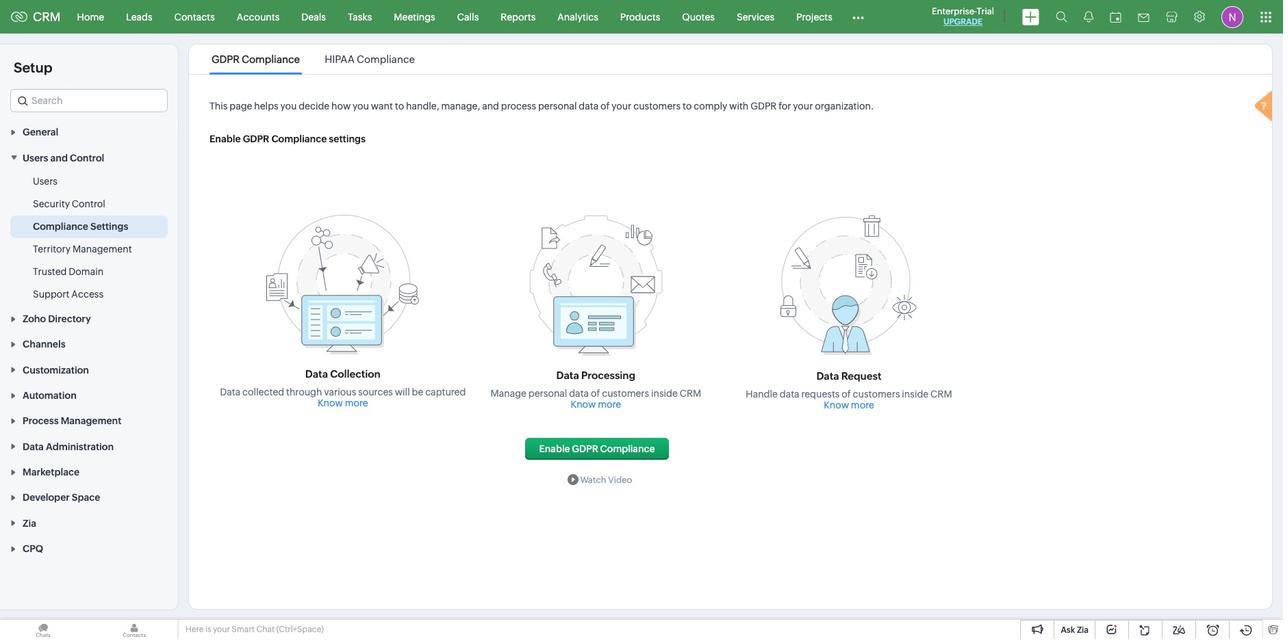 Task type: vqa. For each thing, say whether or not it's contained in the screenshot.
'CALLS'
yes



Task type: locate. For each thing, give the bounding box(es) containing it.
more for data processing
[[598, 399, 621, 410]]

help image
[[1252, 89, 1279, 126]]

products link
[[609, 0, 671, 33]]

1 vertical spatial and
[[50, 153, 68, 163]]

inside for processing
[[651, 388, 678, 399]]

automation
[[23, 390, 77, 401]]

how
[[332, 101, 351, 112]]

profile image
[[1222, 6, 1244, 28]]

support
[[33, 289, 70, 300]]

0 vertical spatial enable
[[210, 134, 241, 145]]

1 horizontal spatial crm
[[680, 388, 702, 399]]

quotes link
[[671, 0, 726, 33]]

and up 'users' link
[[50, 153, 68, 163]]

zia
[[23, 518, 36, 529], [1077, 626, 1089, 636]]

users and control
[[23, 153, 104, 163]]

here
[[186, 625, 204, 635]]

gdpr up this
[[212, 53, 240, 65]]

here is your smart chat (ctrl+space)
[[186, 625, 324, 635]]

1 vertical spatial personal
[[529, 388, 567, 399]]

cpq
[[23, 544, 43, 555]]

of
[[601, 101, 610, 112], [591, 388, 600, 399], [842, 389, 851, 400]]

settings
[[329, 134, 366, 145]]

1 vertical spatial enable
[[539, 444, 570, 455]]

you right how
[[353, 101, 369, 112]]

and
[[482, 101, 499, 112], [50, 153, 68, 163]]

know down request
[[824, 400, 849, 411]]

to
[[395, 101, 404, 112], [683, 101, 692, 112]]

crm inside "data request handle data requests of customers inside crm know more"
[[931, 389, 953, 400]]

request
[[842, 371, 882, 382]]

access
[[71, 289, 103, 300]]

data up through
[[305, 368, 328, 380]]

1 horizontal spatial inside
[[902, 389, 929, 400]]

gdpr
[[212, 53, 240, 65], [751, 101, 777, 112], [243, 134, 269, 145], [572, 444, 599, 455]]

0 horizontal spatial inside
[[651, 388, 678, 399]]

data inside "data request handle data requests of customers inside crm know more"
[[780, 389, 800, 400]]

compliance
[[242, 53, 300, 65], [357, 53, 415, 65], [271, 134, 327, 145], [33, 221, 88, 232], [600, 444, 655, 455]]

gdpr down the helps
[[243, 134, 269, 145]]

customers inside "data request handle data requests of customers inside crm know more"
[[853, 389, 900, 400]]

data inside data processing manage personal data of customers inside crm know more
[[557, 370, 579, 382]]

compliance settings
[[33, 221, 128, 232]]

more down request
[[851, 400, 875, 411]]

0 vertical spatial users
[[23, 153, 48, 163]]

contacts
[[174, 11, 215, 22]]

0 vertical spatial control
[[70, 153, 104, 163]]

management inside dropdown button
[[61, 416, 122, 427]]

smart
[[232, 625, 255, 635]]

2 horizontal spatial crm
[[931, 389, 953, 400]]

crm for data processing
[[680, 388, 702, 399]]

reports link
[[490, 0, 547, 33]]

calendar image
[[1110, 11, 1122, 22]]

quotes
[[682, 11, 715, 22]]

channels button
[[0, 332, 178, 357]]

watch video
[[580, 475, 632, 486]]

2 horizontal spatial more
[[851, 400, 875, 411]]

data left collected
[[220, 387, 241, 398]]

know down processing at the left bottom of page
[[571, 399, 596, 410]]

of inside "data request handle data requests of customers inside crm know more"
[[842, 389, 851, 400]]

products
[[620, 11, 660, 22]]

compliance right hipaa
[[357, 53, 415, 65]]

2 horizontal spatial your
[[793, 101, 813, 112]]

data
[[579, 101, 599, 112], [569, 388, 589, 399], [780, 389, 800, 400]]

inside inside data processing manage personal data of customers inside crm know more
[[651, 388, 678, 399]]

gdpr up 'watch'
[[572, 444, 599, 455]]

zoho directory
[[23, 314, 91, 325]]

to left comply
[[683, 101, 692, 112]]

inside for request
[[902, 389, 929, 400]]

management
[[73, 244, 132, 255], [61, 416, 122, 427]]

enable inside enable gdpr compliance button
[[539, 444, 570, 455]]

data up the requests at right
[[817, 371, 839, 382]]

to right want
[[395, 101, 404, 112]]

1 horizontal spatial know
[[571, 399, 596, 410]]

management down settings
[[73, 244, 132, 255]]

2 horizontal spatial know
[[824, 400, 849, 411]]

analytics
[[558, 11, 599, 22]]

0 horizontal spatial enable
[[210, 134, 241, 145]]

sources
[[358, 387, 393, 398]]

you
[[280, 101, 297, 112], [353, 101, 369, 112]]

0 horizontal spatial zia
[[23, 518, 36, 529]]

Other Modules field
[[844, 6, 873, 28]]

0 vertical spatial zia
[[23, 518, 36, 529]]

will
[[395, 387, 410, 398]]

more
[[345, 398, 368, 409], [598, 399, 621, 410], [851, 400, 875, 411]]

zia button
[[0, 511, 178, 536]]

data collection data collected through various sources will be captured know more
[[220, 368, 466, 409]]

1 horizontal spatial enable
[[539, 444, 570, 455]]

know for data request
[[824, 400, 849, 411]]

you right the helps
[[280, 101, 297, 112]]

users up 'users' link
[[23, 153, 48, 163]]

territory management link
[[33, 242, 132, 256]]

and left process
[[482, 101, 499, 112]]

channels
[[23, 339, 66, 350]]

customers for data request
[[853, 389, 900, 400]]

0 vertical spatial personal
[[538, 101, 577, 112]]

zia up cpq
[[23, 518, 36, 529]]

1 horizontal spatial and
[[482, 101, 499, 112]]

data for data collection
[[305, 368, 328, 380]]

tasks link
[[337, 0, 383, 33]]

want
[[371, 101, 393, 112]]

customers down request
[[853, 389, 900, 400]]

1 vertical spatial zia
[[1077, 626, 1089, 636]]

control inside 'link'
[[72, 198, 105, 209]]

zia right ask
[[1077, 626, 1089, 636]]

users and control button
[[0, 145, 178, 170]]

control down general dropdown button
[[70, 153, 104, 163]]

calls link
[[446, 0, 490, 33]]

0 horizontal spatial of
[[591, 388, 600, 399]]

Search text field
[[11, 90, 167, 112]]

directory
[[48, 314, 91, 325]]

None field
[[10, 89, 168, 112]]

inside
[[651, 388, 678, 399], [902, 389, 929, 400]]

customization button
[[0, 357, 178, 383]]

developer space
[[23, 493, 100, 504]]

comply
[[694, 101, 728, 112]]

users and control region
[[0, 170, 178, 306]]

users up security
[[33, 176, 58, 187]]

customers inside data processing manage personal data of customers inside crm know more
[[602, 388, 649, 399]]

enable
[[210, 134, 241, 145], [539, 444, 570, 455]]

2 you from the left
[[353, 101, 369, 112]]

gdpr inside button
[[572, 444, 599, 455]]

compliance inside compliance settings link
[[33, 221, 88, 232]]

more inside data processing manage personal data of customers inside crm know more
[[598, 399, 621, 410]]

customers for data processing
[[602, 388, 649, 399]]

with
[[730, 101, 749, 112]]

inside inside "data request handle data requests of customers inside crm know more"
[[902, 389, 929, 400]]

1 vertical spatial management
[[61, 416, 122, 427]]

1 horizontal spatial you
[[353, 101, 369, 112]]

personal right process
[[538, 101, 577, 112]]

leads link
[[115, 0, 163, 33]]

hipaa compliance
[[325, 53, 415, 65]]

know inside data processing manage personal data of customers inside crm know more
[[571, 399, 596, 410]]

more inside "data request handle data requests of customers inside crm know more"
[[851, 400, 875, 411]]

0 horizontal spatial to
[[395, 101, 404, 112]]

contacts image
[[91, 621, 177, 640]]

0 horizontal spatial you
[[280, 101, 297, 112]]

crm
[[33, 10, 61, 24], [680, 388, 702, 399], [931, 389, 953, 400]]

services
[[737, 11, 775, 22]]

users inside region
[[33, 176, 58, 187]]

management inside users and control region
[[73, 244, 132, 255]]

more down collection
[[345, 398, 368, 409]]

users inside dropdown button
[[23, 153, 48, 163]]

compliance down security control 'link'
[[33, 221, 88, 232]]

know
[[318, 398, 343, 409], [571, 399, 596, 410], [824, 400, 849, 411]]

management up data administration dropdown button at bottom left
[[61, 416, 122, 427]]

1 vertical spatial control
[[72, 198, 105, 209]]

control up compliance settings link
[[72, 198, 105, 209]]

security control
[[33, 198, 105, 209]]

data inside "data request handle data requests of customers inside crm know more"
[[817, 371, 839, 382]]

mails element
[[1130, 1, 1158, 33]]

profile element
[[1214, 0, 1252, 33]]

general button
[[0, 119, 178, 145]]

deals
[[302, 11, 326, 22]]

accounts
[[237, 11, 280, 22]]

customers left comply
[[634, 101, 681, 112]]

know for data processing
[[571, 399, 596, 410]]

1 you from the left
[[280, 101, 297, 112]]

1 to from the left
[[395, 101, 404, 112]]

1 horizontal spatial your
[[612, 101, 632, 112]]

crm inside data processing manage personal data of customers inside crm know more
[[680, 388, 702, 399]]

0 horizontal spatial more
[[345, 398, 368, 409]]

data inside dropdown button
[[23, 442, 44, 453]]

compliance up video
[[600, 444, 655, 455]]

0 horizontal spatial and
[[50, 153, 68, 163]]

personal right manage
[[529, 388, 567, 399]]

data left processing at the left bottom of page
[[557, 370, 579, 382]]

data down process
[[23, 442, 44, 453]]

more down processing at the left bottom of page
[[598, 399, 621, 410]]

users for users
[[33, 176, 58, 187]]

data administration
[[23, 442, 114, 453]]

2 horizontal spatial of
[[842, 389, 851, 400]]

zoho directory button
[[0, 306, 178, 332]]

of inside data processing manage personal data of customers inside crm know more
[[591, 388, 600, 399]]

search element
[[1048, 0, 1076, 34]]

(ctrl+space)
[[276, 625, 324, 635]]

know inside "data request handle data requests of customers inside crm know more"
[[824, 400, 849, 411]]

know down collection
[[318, 398, 343, 409]]

customers down processing at the left bottom of page
[[602, 388, 649, 399]]

domain
[[69, 266, 104, 277]]

0 horizontal spatial know
[[318, 398, 343, 409]]

accounts link
[[226, 0, 291, 33]]

for
[[779, 101, 791, 112]]

1 horizontal spatial to
[[683, 101, 692, 112]]

manage,
[[441, 101, 480, 112]]

leads
[[126, 11, 152, 22]]

gdpr compliance
[[212, 53, 300, 65]]

1 horizontal spatial more
[[598, 399, 621, 410]]

customers
[[634, 101, 681, 112], [602, 388, 649, 399], [853, 389, 900, 400]]

0 vertical spatial management
[[73, 244, 132, 255]]

1 vertical spatial users
[[33, 176, 58, 187]]



Task type: describe. For each thing, give the bounding box(es) containing it.
reports
[[501, 11, 536, 22]]

handle,
[[406, 101, 439, 112]]

management for territory management
[[73, 244, 132, 255]]

create menu element
[[1014, 0, 1048, 33]]

automation button
[[0, 383, 178, 408]]

signals image
[[1084, 11, 1094, 23]]

mails image
[[1138, 13, 1150, 22]]

personal inside data processing manage personal data of customers inside crm know more
[[529, 388, 567, 399]]

1 horizontal spatial zia
[[1077, 626, 1089, 636]]

enterprise-
[[932, 6, 977, 16]]

know inside data collection data collected through various sources will be captured know more
[[318, 398, 343, 409]]

general
[[23, 127, 58, 138]]

settings
[[90, 221, 128, 232]]

customization
[[23, 365, 89, 376]]

more for data request
[[851, 400, 875, 411]]

collection
[[330, 368, 381, 380]]

through
[[286, 387, 322, 398]]

of for data processing
[[591, 388, 600, 399]]

calls
[[457, 11, 479, 22]]

manage
[[491, 388, 527, 399]]

and inside dropdown button
[[50, 153, 68, 163]]

support access
[[33, 289, 103, 300]]

this
[[210, 101, 228, 112]]

ask zia
[[1061, 626, 1089, 636]]

hipaa compliance link
[[323, 53, 417, 65]]

space
[[72, 493, 100, 504]]

meetings link
[[383, 0, 446, 33]]

cpq button
[[0, 536, 178, 562]]

services link
[[726, 0, 786, 33]]

this page helps you decide how you want to handle, manage, and process personal data of your customers to comply with gdpr for your organization.
[[210, 101, 874, 112]]

management for process management
[[61, 416, 122, 427]]

developer space button
[[0, 485, 178, 511]]

various
[[324, 387, 356, 398]]

search image
[[1056, 11, 1068, 23]]

0 vertical spatial and
[[482, 101, 499, 112]]

data administration button
[[0, 434, 178, 459]]

contacts link
[[163, 0, 226, 33]]

enterprise-trial upgrade
[[932, 6, 995, 27]]

process management
[[23, 416, 122, 427]]

projects link
[[786, 0, 844, 33]]

collected
[[242, 387, 284, 398]]

trial
[[977, 6, 995, 16]]

2 to from the left
[[683, 101, 692, 112]]

data processing manage personal data of customers inside crm know more
[[491, 370, 702, 410]]

1 horizontal spatial of
[[601, 101, 610, 112]]

crm link
[[11, 10, 61, 24]]

territory
[[33, 244, 71, 255]]

analytics link
[[547, 0, 609, 33]]

marketplace
[[23, 467, 79, 478]]

ask
[[1061, 626, 1076, 636]]

enable gdpr compliance
[[539, 444, 655, 455]]

control inside dropdown button
[[70, 153, 104, 163]]

enable for enable gdpr compliance settings
[[210, 134, 241, 145]]

enable for enable gdpr compliance
[[539, 444, 570, 455]]

0 horizontal spatial crm
[[33, 10, 61, 24]]

gdpr compliance link
[[210, 53, 302, 65]]

compliance down accounts link
[[242, 53, 300, 65]]

organization.
[[815, 101, 874, 112]]

more inside data collection data collected through various sources will be captured know more
[[345, 398, 368, 409]]

handle
[[746, 389, 778, 400]]

marketplace button
[[0, 459, 178, 485]]

crm for data request
[[931, 389, 953, 400]]

trusted domain
[[33, 266, 104, 277]]

chat
[[256, 625, 275, 635]]

is
[[205, 625, 211, 635]]

page
[[230, 101, 252, 112]]

create menu image
[[1023, 9, 1040, 25]]

processing
[[582, 370, 636, 382]]

zoho
[[23, 314, 46, 325]]

support access link
[[33, 287, 103, 301]]

compliance inside enable gdpr compliance button
[[600, 444, 655, 455]]

signals element
[[1076, 0, 1102, 34]]

gdpr left for
[[751, 101, 777, 112]]

compliance settings link
[[33, 220, 128, 233]]

security
[[33, 198, 70, 209]]

territory management
[[33, 244, 132, 255]]

users for users and control
[[23, 153, 48, 163]]

hipaa
[[325, 53, 355, 65]]

tasks
[[348, 11, 372, 22]]

home
[[77, 11, 104, 22]]

decide
[[299, 101, 330, 112]]

meetings
[[394, 11, 435, 22]]

data for data request
[[817, 371, 839, 382]]

enable gdpr compliance button
[[526, 438, 669, 460]]

data request handle data requests of customers inside crm know more
[[746, 371, 953, 411]]

security control link
[[33, 197, 105, 211]]

captured
[[425, 387, 466, 398]]

data for data processing
[[557, 370, 579, 382]]

of for data request
[[842, 389, 851, 400]]

watch
[[580, 475, 607, 486]]

setup
[[14, 60, 52, 75]]

trusted
[[33, 266, 67, 277]]

zia inside dropdown button
[[23, 518, 36, 529]]

data inside data processing manage personal data of customers inside crm know more
[[569, 388, 589, 399]]

administration
[[46, 442, 114, 453]]

0 horizontal spatial your
[[213, 625, 230, 635]]

be
[[412, 387, 423, 398]]

enable gdpr compliance settings
[[210, 134, 366, 145]]

users link
[[33, 174, 58, 188]]

chats image
[[0, 621, 86, 640]]

developer
[[23, 493, 70, 504]]

projects
[[797, 11, 833, 22]]

compliance down decide
[[271, 134, 327, 145]]



